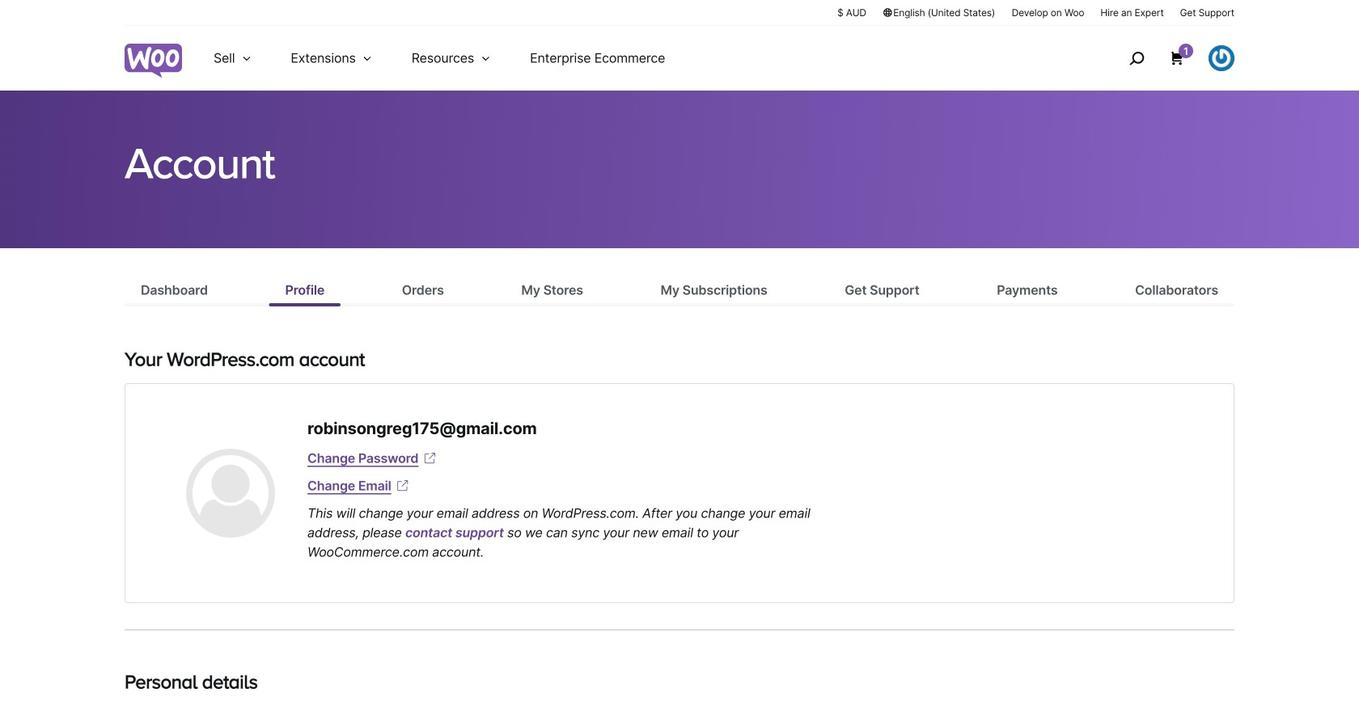 Task type: locate. For each thing, give the bounding box(es) containing it.
open account menu image
[[1209, 45, 1235, 71]]

search image
[[1124, 45, 1150, 71]]

external link image
[[395, 478, 411, 494]]



Task type: vqa. For each thing, say whether or not it's contained in the screenshot.
ALERT on the bottom of page
no



Task type: describe. For each thing, give the bounding box(es) containing it.
gravatar image image
[[186, 449, 275, 538]]

service navigation menu element
[[1095, 32, 1235, 85]]

external link image
[[422, 451, 438, 467]]



